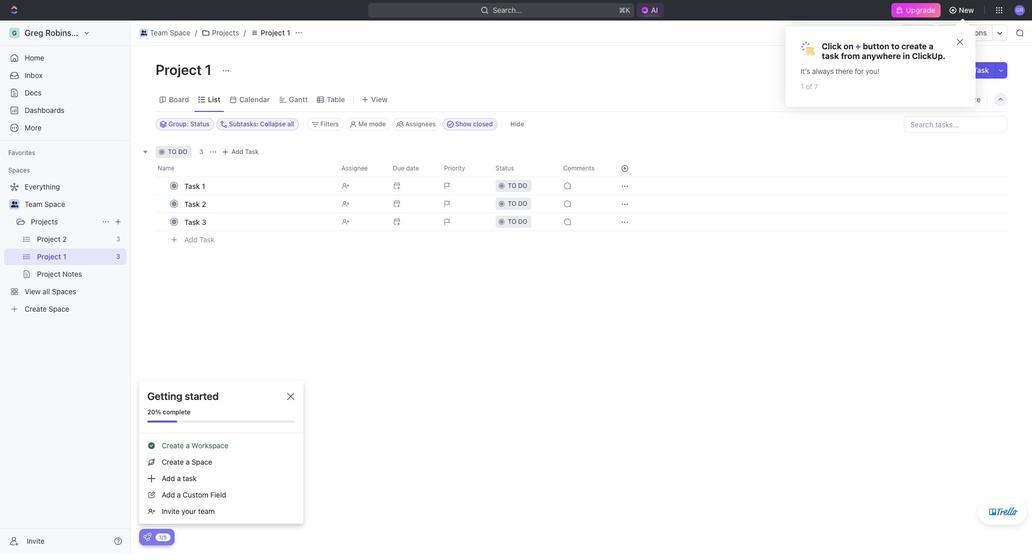 Task type: vqa. For each thing, say whether or not it's contained in the screenshot.
3
yes



Task type: locate. For each thing, give the bounding box(es) containing it.
1 vertical spatial project 1 link
[[37, 249, 112, 265]]

1 horizontal spatial add task
[[232, 148, 259, 156]]

status right group: at the left of page
[[190, 120, 210, 128]]

workspace up the create a space
[[192, 441, 229, 450]]

add down add a task
[[162, 491, 175, 499]]

a for custom
[[177, 491, 181, 499]]

click
[[822, 42, 842, 51]]

create space
[[25, 305, 69, 313]]

3 to do button from the top
[[490, 213, 557, 231]]

1 inside the × dialog
[[801, 82, 804, 91]]

0 vertical spatial task
[[822, 51, 840, 61]]

view for view all spaces
[[25, 287, 41, 296]]

0 horizontal spatial 2
[[62, 235, 67, 244]]

space down view all spaces link in the bottom of the page
[[49, 305, 69, 313]]

1 vertical spatial invite
[[27, 537, 45, 545]]

more
[[25, 123, 42, 132]]

0 vertical spatial view
[[371, 95, 388, 104]]

0 vertical spatial ‎task
[[184, 182, 200, 190]]

add task up customize
[[959, 66, 990, 75]]

1
[[287, 28, 290, 37], [205, 61, 212, 78], [801, 82, 804, 91], [202, 182, 205, 190], [63, 252, 66, 261]]

spaces down 'favorites' button
[[8, 166, 30, 174]]

automations
[[945, 28, 988, 37]]

all up create space
[[43, 287, 50, 296]]

0 horizontal spatial project 1
[[37, 252, 66, 261]]

view button
[[358, 92, 392, 107]]

add task button up name dropdown button
[[219, 146, 263, 158]]

home link
[[4, 50, 126, 66]]

started
[[185, 391, 219, 402]]

project 1 inside sidebar 'navigation'
[[37, 252, 66, 261]]

invite for invite
[[27, 537, 45, 545]]

view up create space
[[25, 287, 41, 296]]

add down the create a space
[[162, 474, 175, 483]]

button
[[863, 42, 890, 51]]

to for ‎task 2
[[508, 200, 517, 208]]

1 horizontal spatial /
[[244, 28, 246, 37]]

to do
[[168, 148, 188, 156], [508, 182, 528, 190], [508, 200, 528, 208], [508, 218, 528, 226]]

projects link
[[199, 27, 242, 39], [31, 214, 98, 230]]

show closed
[[456, 120, 493, 128]]

1 vertical spatial team space
[[25, 200, 65, 209]]

2 inside tree
[[62, 235, 67, 244]]

task up customize
[[974, 66, 990, 75]]

assignee
[[342, 164, 368, 172]]

1 horizontal spatial workspace
[[192, 441, 229, 450]]

1 vertical spatial add task
[[232, 148, 259, 156]]

a up the create a space
[[186, 441, 190, 450]]

everything link
[[4, 179, 124, 195]]

invite for invite your team
[[162, 507, 180, 516]]

1 vertical spatial workspace
[[192, 441, 229, 450]]

task inside button to create a task from anywhere in clickup.
[[822, 51, 840, 61]]

0 horizontal spatial status
[[190, 120, 210, 128]]

clickup.
[[913, 51, 946, 61]]

1 horizontal spatial project 1
[[156, 61, 215, 78]]

2 vertical spatial project 1
[[37, 252, 66, 261]]

1 vertical spatial add task button
[[219, 146, 263, 158]]

it's always there for you!
[[801, 67, 880, 76]]

greg robinson's workspace
[[25, 28, 132, 38]]

create down view all spaces
[[25, 305, 47, 313]]

0 horizontal spatial invite
[[27, 537, 45, 545]]

show closed button
[[443, 118, 498, 131]]

subtasks:
[[229, 120, 259, 128]]

‎task 1 link
[[182, 179, 333, 193]]

user group image
[[141, 30, 147, 35]]

status button
[[490, 160, 557, 177]]

0 vertical spatial invite
[[162, 507, 180, 516]]

0 vertical spatial add task button
[[952, 62, 996, 79]]

show
[[456, 120, 472, 128]]

workspace left user group image
[[90, 28, 132, 38]]

2 ‎task from the top
[[184, 200, 200, 208]]

create up the create a space
[[162, 441, 184, 450]]

calendar link
[[237, 92, 270, 107]]

to for ‎task 1
[[508, 182, 517, 190]]

1 horizontal spatial project 1 link
[[248, 27, 293, 39]]

view up 'mode'
[[371, 95, 388, 104]]

tree containing everything
[[4, 179, 126, 318]]

× button
[[957, 34, 965, 48]]

you!
[[866, 67, 880, 76]]

0 horizontal spatial /
[[195, 28, 197, 37]]

2 vertical spatial add task
[[184, 235, 215, 244]]

3
[[199, 148, 203, 156], [202, 218, 207, 226], [116, 235, 120, 243], [116, 253, 120, 261]]

0 vertical spatial status
[[190, 120, 210, 128]]

add up name dropdown button
[[232, 148, 244, 156]]

board link
[[167, 92, 189, 107]]

1 horizontal spatial team space link
[[137, 27, 193, 39]]

‎task
[[184, 182, 200, 190], [184, 200, 200, 208]]

add task up name dropdown button
[[232, 148, 259, 156]]

2 to do button from the top
[[490, 195, 557, 213]]

task down click
[[822, 51, 840, 61]]

on
[[844, 42, 854, 51]]

1 horizontal spatial all
[[288, 120, 294, 128]]

favorites button
[[4, 147, 39, 159]]

invite inside sidebar 'navigation'
[[27, 537, 45, 545]]

1 vertical spatial projects link
[[31, 214, 98, 230]]

‎task inside ‎task 2 link
[[184, 200, 200, 208]]

space
[[170, 28, 191, 37], [44, 200, 65, 209], [49, 305, 69, 313], [192, 458, 212, 467]]

gantt link
[[287, 92, 308, 107]]

favorites
[[8, 149, 35, 157]]

create inside create space link
[[25, 305, 47, 313]]

1 horizontal spatial 2
[[202, 200, 206, 208]]

0 horizontal spatial team
[[25, 200, 43, 209]]

table
[[327, 95, 345, 104]]

add task for the topmost add task 'button'
[[959, 66, 990, 75]]

2 up task 3
[[202, 200, 206, 208]]

create a workspace
[[162, 441, 229, 450]]

for
[[855, 67, 864, 76]]

team inside tree
[[25, 200, 43, 209]]

0 vertical spatial team
[[150, 28, 168, 37]]

0 horizontal spatial projects link
[[31, 214, 98, 230]]

workspace for greg robinson's workspace
[[90, 28, 132, 38]]

1 vertical spatial spaces
[[52, 287, 76, 296]]

do for task 3
[[518, 218, 528, 226]]

1 ‎task from the top
[[184, 182, 200, 190]]

all right the 'collapse'
[[288, 120, 294, 128]]

add task down task 3
[[184, 235, 215, 244]]

1 vertical spatial projects
[[31, 217, 58, 226]]

comments button
[[557, 160, 609, 177]]

onboarding checklist button image
[[143, 533, 152, 542]]

0 horizontal spatial view
[[25, 287, 41, 296]]

from
[[842, 51, 860, 61]]

0 horizontal spatial all
[[43, 287, 50, 296]]

view for view
[[371, 95, 388, 104]]

create up add a task
[[162, 458, 184, 467]]

2 horizontal spatial add task
[[959, 66, 990, 75]]

0 horizontal spatial team space
[[25, 200, 65, 209]]

Search tasks... text field
[[905, 117, 1008, 132]]

a up clickup.
[[929, 42, 934, 51]]

2 vertical spatial add task button
[[180, 234, 219, 246]]

add down task 3
[[184, 235, 198, 244]]

a down the create a space
[[177, 474, 181, 483]]

view inside tree
[[25, 287, 41, 296]]

task down the create a space
[[183, 474, 197, 483]]

calendar
[[240, 95, 270, 104]]

1 vertical spatial team
[[25, 200, 43, 209]]

add task button down task 3
[[180, 234, 219, 246]]

task 3
[[184, 218, 207, 226]]

workspace
[[90, 28, 132, 38], [192, 441, 229, 450]]

1 horizontal spatial invite
[[162, 507, 180, 516]]

0 vertical spatial create
[[25, 305, 47, 313]]

space down everything link
[[44, 200, 65, 209]]

1 vertical spatial 2
[[62, 235, 67, 244]]

2 vertical spatial create
[[162, 458, 184, 467]]

due date button
[[387, 160, 438, 177]]

2 up project notes
[[62, 235, 67, 244]]

spaces
[[8, 166, 30, 174], [52, 287, 76, 296]]

project 2
[[37, 235, 67, 244]]

×
[[957, 34, 965, 48]]

create for create space
[[25, 305, 47, 313]]

space inside create space link
[[49, 305, 69, 313]]

add task
[[959, 66, 990, 75], [232, 148, 259, 156], [184, 235, 215, 244]]

0 vertical spatial add task
[[959, 66, 990, 75]]

due
[[393, 164, 405, 172]]

project 1 link
[[248, 27, 293, 39], [37, 249, 112, 265]]

team space down everything
[[25, 200, 65, 209]]

0 vertical spatial project 1
[[261, 28, 290, 37]]

status right priority dropdown button
[[496, 164, 514, 172]]

‎task 1
[[184, 182, 205, 190]]

add up customize
[[959, 66, 972, 75]]

‎task down ‎task 1
[[184, 200, 200, 208]]

1 vertical spatial status
[[496, 164, 514, 172]]

2 / from the left
[[244, 28, 246, 37]]

task down task 3
[[200, 235, 215, 244]]

add task button up customize
[[952, 62, 996, 79]]

team space link
[[137, 27, 193, 39], [25, 196, 124, 213]]

1 vertical spatial project 1
[[156, 61, 215, 78]]

0 vertical spatial workspace
[[90, 28, 132, 38]]

view button
[[358, 87, 392, 111]]

0 horizontal spatial workspace
[[90, 28, 132, 38]]

user group image
[[11, 201, 18, 208]]

0 horizontal spatial add task
[[184, 235, 215, 244]]

board
[[169, 95, 189, 104]]

greg robinson's workspace, , element
[[9, 28, 20, 38]]

team right user group image
[[150, 28, 168, 37]]

1 vertical spatial create
[[162, 441, 184, 450]]

a down add a task
[[177, 491, 181, 499]]

a down 'create a workspace'
[[186, 458, 190, 467]]

2 for project 2
[[62, 235, 67, 244]]

table link
[[325, 92, 345, 107]]

1 horizontal spatial view
[[371, 95, 388, 104]]

3 right project 2 link
[[116, 235, 120, 243]]

to do button for ‎task 2
[[490, 195, 557, 213]]

task 3 link
[[182, 215, 333, 229]]

tree
[[4, 179, 126, 318]]

1 horizontal spatial projects link
[[199, 27, 242, 39]]

1 vertical spatial task
[[183, 474, 197, 483]]

0 horizontal spatial projects
[[31, 217, 58, 226]]

team
[[198, 507, 215, 516]]

1 / from the left
[[195, 28, 197, 37]]

‎task inside ‎task 1 link
[[184, 182, 200, 190]]

team space right user group image
[[150, 28, 191, 37]]

due date
[[393, 164, 419, 172]]

1 horizontal spatial team space
[[150, 28, 191, 37]]

1 horizontal spatial status
[[496, 164, 514, 172]]

‎task up ‎task 2
[[184, 182, 200, 190]]

team right user group icon
[[25, 200, 43, 209]]

search...
[[493, 6, 522, 14]]

0 vertical spatial project 1 link
[[248, 27, 293, 39]]

ai
[[652, 6, 658, 14]]

project 2 link
[[37, 231, 112, 248]]

1 horizontal spatial task
[[822, 51, 840, 61]]

0 horizontal spatial team space link
[[25, 196, 124, 213]]

to do for task 3
[[508, 218, 528, 226]]

more button
[[4, 120, 126, 136]]

closed
[[474, 120, 493, 128]]

1 vertical spatial ‎task
[[184, 200, 200, 208]]

priority button
[[438, 160, 490, 177]]

team space
[[150, 28, 191, 37], [25, 200, 65, 209]]

1 vertical spatial view
[[25, 287, 41, 296]]

to do button for ‎task 1
[[490, 177, 557, 195]]

0 horizontal spatial project 1 link
[[37, 249, 112, 265]]

inbox link
[[4, 67, 126, 84]]

view inside button
[[371, 95, 388, 104]]

1 horizontal spatial projects
[[212, 28, 239, 37]]

workspace inside sidebar 'navigation'
[[90, 28, 132, 38]]

to do button
[[490, 177, 557, 195], [490, 195, 557, 213], [490, 213, 557, 231]]

1 inside sidebar 'navigation'
[[63, 252, 66, 261]]

do for ‎task 1
[[518, 182, 528, 190]]

spaces up create space link
[[52, 287, 76, 296]]

a
[[929, 42, 934, 51], [186, 441, 190, 450], [186, 458, 190, 467], [177, 474, 181, 483], [177, 491, 181, 499]]

0 horizontal spatial spaces
[[8, 166, 30, 174]]

to
[[892, 42, 900, 51], [168, 148, 177, 156], [508, 182, 517, 190], [508, 200, 517, 208], [508, 218, 517, 226]]

project 1
[[261, 28, 290, 37], [156, 61, 215, 78], [37, 252, 66, 261]]

1 to do button from the top
[[490, 177, 557, 195]]

notes
[[62, 270, 82, 278]]

task
[[974, 66, 990, 75], [245, 148, 259, 156], [184, 218, 200, 226], [200, 235, 215, 244]]

1 vertical spatial all
[[43, 287, 50, 296]]

/
[[195, 28, 197, 37], [244, 28, 246, 37]]

0 vertical spatial 2
[[202, 200, 206, 208]]

to do for ‎task 2
[[508, 200, 528, 208]]



Task type: describe. For each thing, give the bounding box(es) containing it.
‎task for ‎task 2
[[184, 200, 200, 208]]

3 down group: status
[[199, 148, 203, 156]]

automations button
[[939, 25, 993, 41]]

1 horizontal spatial team
[[150, 28, 168, 37]]

add a task
[[162, 474, 197, 483]]

me mode button
[[346, 118, 391, 131]]

filters button
[[308, 118, 344, 131]]

all inside tree
[[43, 287, 50, 296]]

to inside button to create a task from anywhere in clickup.
[[892, 42, 900, 51]]

a for workspace
[[186, 441, 190, 450]]

3 down ‎task 2
[[202, 218, 207, 226]]

0 vertical spatial team space
[[150, 28, 191, 37]]

hide
[[511, 120, 524, 128]]

me mode
[[359, 120, 386, 128]]

gr
[[1017, 7, 1024, 13]]

workspace for create a workspace
[[192, 441, 229, 450]]

0 vertical spatial projects link
[[199, 27, 242, 39]]

assignees button
[[393, 118, 441, 131]]

filters
[[321, 120, 339, 128]]

create for create a space
[[162, 458, 184, 467]]

name
[[158, 164, 175, 172]]

customize
[[945, 95, 981, 104]]

click on +
[[822, 42, 861, 51]]

g
[[12, 29, 17, 37]]

date
[[406, 164, 419, 172]]

upgrade
[[907, 6, 936, 14]]

subtasks: collapse all
[[229, 120, 294, 128]]

space right user group image
[[170, 28, 191, 37]]

3 up the project notes link
[[116, 253, 120, 261]]

new
[[960, 6, 975, 14]]

project notes link
[[37, 266, 124, 283]]

inbox
[[25, 71, 43, 80]]

group: status
[[169, 120, 210, 128]]

of
[[806, 82, 813, 91]]

project notes
[[37, 270, 82, 278]]

‎task for ‎task 1
[[184, 182, 200, 190]]

home
[[25, 53, 44, 62]]

list link
[[206, 92, 221, 107]]

upgrade link
[[892, 3, 941, 17]]

to for task 3
[[508, 218, 517, 226]]

create a space
[[162, 458, 212, 467]]

1 of 7
[[801, 82, 819, 91]]

a for space
[[186, 458, 190, 467]]

new button
[[945, 2, 981, 18]]

view all spaces link
[[4, 284, 124, 300]]

onboarding checklist button element
[[143, 533, 152, 542]]

customize button
[[932, 92, 984, 107]]

invite your team
[[162, 507, 215, 516]]

anywhere
[[862, 51, 901, 61]]

task up name dropdown button
[[245, 148, 259, 156]]

sidebar navigation
[[0, 21, 133, 553]]

2 for ‎task 2
[[202, 200, 206, 208]]

view all spaces
[[25, 287, 76, 296]]

do for ‎task 2
[[518, 200, 528, 208]]

dashboards
[[25, 106, 65, 115]]

0 vertical spatial projects
[[212, 28, 239, 37]]

add task for bottom add task 'button'
[[184, 235, 215, 244]]

20% complete
[[147, 408, 191, 416]]

a inside button to create a task from anywhere in clickup.
[[929, 42, 934, 51]]

dashboards link
[[4, 102, 126, 119]]

1/5
[[159, 534, 167, 540]]

projects inside tree
[[31, 217, 58, 226]]

gr button
[[1012, 2, 1029, 18]]

everything
[[25, 182, 60, 191]]

in
[[903, 51, 911, 61]]

create
[[902, 42, 927, 51]]

complete
[[163, 408, 191, 416]]

task down ‎task 2
[[184, 218, 200, 226]]

create for create a workspace
[[162, 441, 184, 450]]

group:
[[169, 120, 189, 128]]

a for task
[[177, 474, 181, 483]]

0 vertical spatial spaces
[[8, 166, 30, 174]]

‎task 2
[[184, 200, 206, 208]]

⌘k
[[619, 6, 630, 14]]

custom
[[183, 491, 209, 499]]

7
[[815, 82, 819, 91]]

space down 'create a workspace'
[[192, 458, 212, 467]]

robinson's
[[45, 28, 88, 38]]

mode
[[369, 120, 386, 128]]

1 vertical spatial team space link
[[25, 196, 124, 213]]

docs link
[[4, 85, 126, 101]]

button to create a task from anywhere in clickup.
[[822, 42, 946, 61]]

getting
[[147, 391, 183, 402]]

+
[[856, 42, 861, 51]]

collapse
[[260, 120, 286, 128]]

always
[[813, 67, 834, 76]]

status inside dropdown button
[[496, 164, 514, 172]]

docs
[[25, 88, 42, 97]]

close image
[[287, 393, 294, 400]]

name button
[[156, 160, 336, 177]]

field
[[211, 491, 226, 499]]

to do for ‎task 1
[[508, 182, 528, 190]]

× dialog
[[786, 26, 976, 107]]

1 horizontal spatial spaces
[[52, 287, 76, 296]]

0 vertical spatial all
[[288, 120, 294, 128]]

comments
[[564, 164, 595, 172]]

2 horizontal spatial project 1
[[261, 28, 290, 37]]

0 horizontal spatial task
[[183, 474, 197, 483]]

team space inside tree
[[25, 200, 65, 209]]

add a custom field
[[162, 491, 226, 499]]

to do button for task 3
[[490, 213, 557, 231]]

0 vertical spatial team space link
[[137, 27, 193, 39]]

getting started
[[147, 391, 219, 402]]

hide button
[[507, 118, 529, 131]]

tree inside sidebar 'navigation'
[[4, 179, 126, 318]]

me
[[359, 120, 368, 128]]

20%
[[147, 408, 161, 416]]

greg
[[25, 28, 43, 38]]



